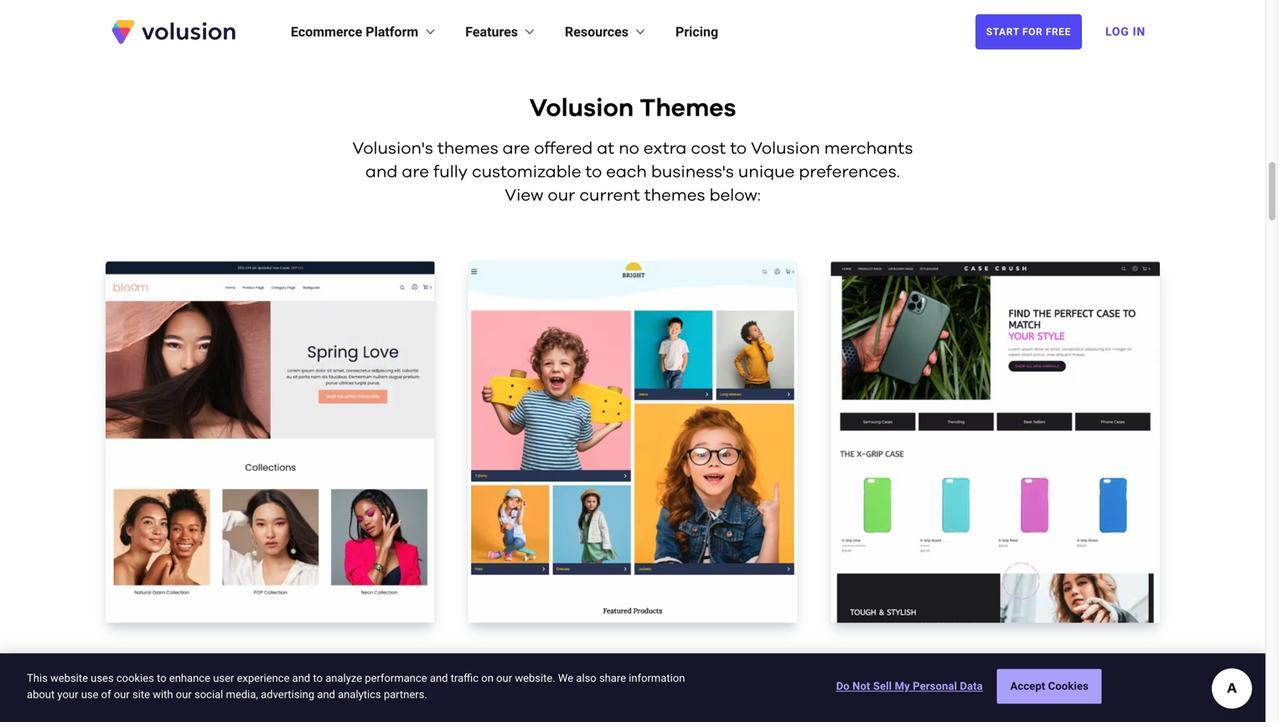 Task type: describe. For each thing, give the bounding box(es) containing it.
ecommerce
[[291, 24, 362, 40]]

experience
[[237, 672, 290, 685]]

pricing link
[[676, 22, 718, 42]]

about for case crush
[[1000, 685, 1031, 699]]

site
[[132, 689, 150, 701]]

1 vertical spatial are
[[402, 164, 429, 181]]

ecommerce platform
[[291, 24, 419, 40]]

media,
[[226, 689, 258, 701]]

upgrading for bloom
[[283, 685, 336, 699]]

uses
[[91, 672, 114, 685]]

start for free link
[[976, 14, 1082, 49]]

user
[[213, 672, 234, 685]]

1 horizontal spatial themes
[[644, 187, 705, 204]]

start
[[986, 26, 1020, 38]]

accept cookies
[[1011, 680, 1089, 693]]

free
[[1046, 26, 1071, 38]]

resources button
[[565, 22, 649, 42]]

view case crush demo
[[831, 685, 953, 699]]

cookies
[[116, 672, 154, 685]]

our right on
[[496, 672, 512, 685]]

extra
[[644, 141, 687, 157]]

0 horizontal spatial themes
[[438, 141, 499, 157]]

start for free
[[986, 26, 1071, 38]]

2 demo from the left
[[922, 685, 953, 699]]

bloom theme image
[[105, 261, 435, 623]]

partners.
[[384, 689, 427, 701]]

view for case crush
[[831, 685, 856, 699]]

fully
[[433, 164, 468, 181]]

view for bloom
[[105, 685, 131, 699]]

no
[[619, 141, 639, 157]]

below:
[[710, 187, 761, 204]]

do
[[836, 680, 850, 693]]

current
[[580, 187, 640, 204]]

on
[[481, 672, 494, 685]]

your
[[57, 689, 78, 701]]

learn for case crush
[[968, 685, 997, 699]]

advertising
[[261, 689, 314, 701]]

learn about upgrading for bloom
[[216, 685, 336, 699]]

ecommerce platform button
[[291, 22, 439, 42]]

1 vertical spatial case
[[859, 685, 886, 699]]

enhance
[[169, 672, 210, 685]]

case crush theme image
[[831, 261, 1160, 623]]

in
[[1133, 25, 1146, 39]]

1 demo from the left
[[170, 685, 201, 699]]

about for bloom
[[249, 685, 280, 699]]

pricing
[[676, 24, 718, 40]]

our inside the volusion's themes are offered at no extra cost to volusion merchants and are fully customizable to each business's unique preferences. view our current themes below:
[[548, 187, 575, 204]]

analytics
[[338, 689, 381, 701]]

features
[[465, 24, 518, 40]]

cost
[[691, 141, 726, 157]]

privacy alert dialog
[[0, 654, 1266, 723]]

with
[[153, 689, 173, 701]]

resources
[[565, 24, 629, 40]]

0 vertical spatial are
[[503, 141, 530, 157]]

0 vertical spatial bloom
[[105, 654, 167, 674]]

about
[[27, 689, 55, 701]]

traffic
[[451, 672, 479, 685]]

1 vertical spatial bloom
[[134, 685, 168, 699]]

data
[[960, 680, 983, 693]]

volusion inside the volusion's themes are offered at no extra cost to volusion merchants and are fully customizable to each business's unique preferences. view our current themes below:
[[751, 141, 820, 157]]

preferences.
[[799, 164, 900, 181]]

log in
[[1106, 25, 1146, 39]]

and inside the volusion's themes are offered at no extra cost to volusion merchants and are fully customizable to each business's unique preferences. view our current themes below:
[[366, 164, 398, 181]]

share
[[599, 672, 626, 685]]

view bloom demo
[[105, 685, 201, 699]]



Task type: locate. For each thing, give the bounding box(es) containing it.
1 vertical spatial volusion
[[751, 141, 820, 157]]

for
[[1023, 26, 1043, 38]]

2 learn about upgrading link from the left
[[960, 684, 1088, 701]]

sell
[[873, 680, 892, 693]]

0 horizontal spatial demo
[[170, 685, 201, 699]]

themes up fully
[[438, 141, 499, 157]]

volusion's
[[353, 141, 433, 157]]

bright theme image
[[468, 261, 798, 623]]

bloom
[[105, 654, 167, 674], [134, 685, 168, 699]]

demo left data
[[922, 685, 953, 699]]

and up "advertising"
[[292, 672, 310, 685]]

accept
[[1011, 680, 1046, 693]]

at
[[597, 141, 615, 157]]

0 horizontal spatial upgrading
[[283, 685, 336, 699]]

0 horizontal spatial view
[[105, 685, 131, 699]]

personal
[[913, 680, 957, 693]]

1 horizontal spatial upgrading
[[1034, 685, 1088, 699]]

2 learn about upgrading from the left
[[968, 685, 1088, 699]]

themes down business's
[[644, 187, 705, 204]]

and left traffic
[[430, 672, 448, 685]]

crush
[[886, 654, 945, 674], [889, 685, 919, 699]]

view down customizable
[[505, 187, 544, 204]]

volusion's themes are offered at no extra cost to volusion merchants and are fully customizable to each business's unique preferences. view our current themes below:
[[353, 141, 913, 204]]

and down volusion's
[[366, 164, 398, 181]]

themes
[[640, 96, 736, 121]]

1 horizontal spatial demo
[[922, 685, 953, 699]]

bright
[[468, 654, 530, 674]]

of
[[101, 689, 111, 701]]

case
[[831, 654, 881, 674], [859, 685, 886, 699]]

information
[[629, 672, 685, 685]]

to left analyze
[[313, 672, 323, 685]]

use
[[81, 689, 98, 701]]

we
[[558, 672, 574, 685]]

0 horizontal spatial about
[[249, 685, 280, 699]]

bloom down cookies
[[134, 685, 168, 699]]

0 horizontal spatial learn about upgrading link
[[208, 684, 336, 701]]

do not sell my personal data
[[836, 680, 983, 693]]

are down volusion's
[[402, 164, 429, 181]]

view
[[505, 187, 544, 204], [105, 685, 131, 699], [831, 685, 856, 699]]

bloom up the "site"
[[105, 654, 167, 674]]

0 vertical spatial volusion
[[529, 96, 634, 121]]

volusion up offered at the top
[[529, 96, 634, 121]]

1 vertical spatial crush
[[889, 685, 919, 699]]

volusion
[[529, 96, 634, 121], [751, 141, 820, 157]]

1 learn from the left
[[216, 685, 246, 699]]

learn for bloom
[[216, 685, 246, 699]]

and
[[366, 164, 398, 181], [292, 672, 310, 685], [430, 672, 448, 685], [317, 689, 335, 701]]

our
[[548, 187, 575, 204], [496, 672, 512, 685], [114, 689, 130, 701], [176, 689, 192, 701]]

view left sell
[[831, 685, 856, 699]]

view inside the volusion's themes are offered at no extra cost to volusion merchants and are fully customizable to each business's unique preferences. view our current themes below:
[[505, 187, 544, 204]]

upgrading for case crush
[[1034, 685, 1088, 699]]

log in link
[[1096, 13, 1156, 50]]

features button
[[465, 22, 538, 42]]

accept cookies button
[[997, 670, 1102, 704]]

learn about upgrading
[[216, 685, 336, 699], [968, 685, 1088, 699]]

1 upgrading from the left
[[283, 685, 336, 699]]

learn left accept
[[968, 685, 997, 699]]

customizable
[[472, 164, 581, 181]]

2 about from the left
[[1000, 685, 1031, 699]]

to
[[730, 141, 747, 157], [586, 164, 602, 181], [157, 672, 166, 685], [313, 672, 323, 685]]

learn about upgrading link
[[208, 684, 336, 701], [960, 684, 1088, 701]]

0 horizontal spatial learn
[[216, 685, 246, 699]]

offered
[[534, 141, 593, 157]]

view down uses in the bottom left of the page
[[105, 685, 131, 699]]

our down customizable
[[548, 187, 575, 204]]

case crush
[[831, 654, 945, 674]]

demo down enhance
[[170, 685, 201, 699]]

0 vertical spatial themes
[[438, 141, 499, 157]]

1 horizontal spatial learn about upgrading
[[968, 685, 1088, 699]]

this website uses cookies to enhance user experience and to analyze performance and traffic on our website. we also share information about your use of our site with our social media, advertising and analytics partners.
[[27, 672, 685, 701]]

2 horizontal spatial view
[[831, 685, 856, 699]]

1 horizontal spatial view
[[505, 187, 544, 204]]

upgrading
[[283, 685, 336, 699], [1034, 685, 1088, 699]]

1 horizontal spatial learn
[[968, 685, 997, 699]]

2 learn from the left
[[968, 685, 997, 699]]

volusion themes
[[529, 96, 736, 121]]

social
[[194, 689, 223, 701]]

also
[[576, 672, 597, 685]]

not
[[853, 680, 871, 693]]

1 horizontal spatial are
[[503, 141, 530, 157]]

learn about upgrading for case crush
[[968, 685, 1088, 699]]

about down experience
[[249, 685, 280, 699]]

learn
[[216, 685, 246, 699], [968, 685, 997, 699]]

our right of
[[114, 689, 130, 701]]

1 horizontal spatial about
[[1000, 685, 1031, 699]]

website.
[[515, 672, 556, 685]]

1 horizontal spatial volusion
[[751, 141, 820, 157]]

learn about upgrading link for bloom
[[208, 684, 336, 701]]

to down at
[[586, 164, 602, 181]]

2 upgrading from the left
[[1034, 685, 1088, 699]]

themes
[[438, 141, 499, 157], [644, 187, 705, 204]]

1 learn about upgrading from the left
[[216, 685, 336, 699]]

are up customizable
[[503, 141, 530, 157]]

this
[[27, 672, 48, 685]]

0 horizontal spatial are
[[402, 164, 429, 181]]

log
[[1106, 25, 1130, 39]]

platform
[[366, 24, 419, 40]]

demo
[[170, 685, 201, 699], [922, 685, 953, 699]]

case up not
[[831, 654, 881, 674]]

about right data
[[1000, 685, 1031, 699]]

about
[[249, 685, 280, 699], [1000, 685, 1031, 699]]

0 vertical spatial crush
[[886, 654, 945, 674]]

learn about upgrading link for case crush
[[960, 684, 1088, 701]]

learn down user
[[216, 685, 246, 699]]

merchants
[[824, 141, 913, 157]]

case right do
[[859, 685, 886, 699]]

business's
[[651, 164, 734, 181]]

0 horizontal spatial volusion
[[529, 96, 634, 121]]

and down analyze
[[317, 689, 335, 701]]

our down enhance
[[176, 689, 192, 701]]

performance
[[365, 672, 427, 685]]

0 vertical spatial case
[[831, 654, 881, 674]]

cookies
[[1048, 680, 1089, 693]]

my
[[895, 680, 910, 693]]

are
[[503, 141, 530, 157], [402, 164, 429, 181]]

1 vertical spatial themes
[[644, 187, 705, 204]]

each
[[606, 164, 647, 181]]

1 about from the left
[[249, 685, 280, 699]]

to right cost
[[730, 141, 747, 157]]

volusion up unique
[[751, 141, 820, 157]]

website
[[50, 672, 88, 685]]

0 horizontal spatial learn about upgrading
[[216, 685, 336, 699]]

1 horizontal spatial learn about upgrading link
[[960, 684, 1088, 701]]

to up view bloom demo
[[157, 672, 166, 685]]

1 learn about upgrading link from the left
[[208, 684, 336, 701]]

analyze
[[325, 672, 362, 685]]

unique
[[738, 164, 795, 181]]

do not sell my personal data button
[[836, 670, 983, 704]]



Task type: vqa. For each thing, say whether or not it's contained in the screenshot.
enhance
yes



